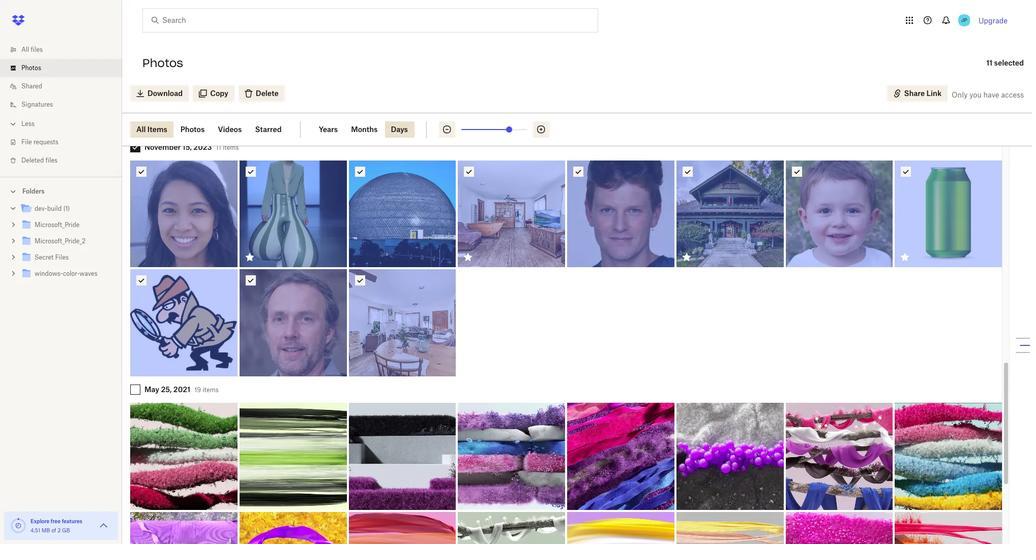 Task type: locate. For each thing, give the bounding box(es) containing it.
photos inside list item
[[21, 64, 41, 72]]

delete button
[[238, 85, 285, 102]]

upgrade link
[[978, 16, 1008, 25]]

image - istockphoto-610015062-612x612.jpg 11/15/2023, 5:19:03 pm image
[[895, 160, 1002, 268]]

files
[[55, 254, 69, 261]]

windows-color-waves
[[35, 270, 97, 278]]

features
[[62, 519, 82, 525]]

0 horizontal spatial 11
[[216, 144, 221, 151]]

(1)
[[63, 205, 70, 213]]

all items button
[[130, 122, 173, 138]]

25,
[[161, 386, 172, 394]]

2
[[58, 528, 61, 534]]

tab list
[[130, 122, 300, 138], [313, 122, 427, 138]]

all for all items
[[136, 125, 146, 134]]

None field
[[0, 0, 78, 11]]

image - microsoft_pride_21_intersex.jpg 12/5/2023, 2:16:34 pm image
[[239, 513, 347, 545]]

1 horizontal spatial all
[[136, 125, 146, 134]]

11
[[986, 58, 992, 67], [216, 144, 221, 151]]

11 right 2023
[[216, 144, 221, 151]]

items inside november 15, 2023 11 items
[[223, 144, 239, 151]]

group
[[0, 199, 122, 290]]

less image
[[8, 119, 18, 129]]

all inside button
[[136, 125, 146, 134]]

1 vertical spatial all
[[136, 125, 146, 134]]

image - 52f9044b7e2655d26eb85c0b2abdc392-uncropped_scaled_within_1536_1152.webp 11/15/2023, 5:19:03 pm image
[[458, 160, 565, 268]]

tab list containing all items
[[130, 122, 300, 138]]

dev-build (1)
[[35, 205, 70, 213]]

days button
[[385, 122, 414, 138]]

starred button
[[249, 122, 288, 138]]

upgrade
[[978, 16, 1008, 25]]

photos button
[[174, 122, 211, 138]]

link
[[926, 89, 942, 98]]

jp button
[[956, 12, 972, 28]]

0 horizontal spatial tab list
[[130, 122, 300, 138]]

only
[[952, 91, 968, 99]]

0 vertical spatial files
[[31, 46, 43, 53]]

1 horizontal spatial tab list
[[313, 122, 427, 138]]

dev-build (1) link
[[20, 202, 114, 216]]

explore
[[31, 519, 49, 525]]

items for 2021
[[203, 387, 219, 394]]

photos
[[142, 56, 183, 70], [21, 64, 41, 72], [180, 125, 205, 134]]

files
[[31, 46, 43, 53], [46, 157, 58, 164]]

years button
[[313, 122, 344, 138]]

days
[[391, 125, 408, 134]]

tab list containing years
[[313, 122, 427, 138]]

0 horizontal spatial items
[[203, 387, 219, 394]]

quota usage element
[[10, 518, 26, 535]]

all
[[21, 46, 29, 53], [136, 125, 146, 134]]

1 horizontal spatial 11
[[986, 58, 992, 67]]

windows-color-waves link
[[20, 268, 114, 281]]

1 horizontal spatial files
[[46, 157, 58, 164]]

signatures link
[[8, 96, 122, 114]]

Photo Zoom Slider range field
[[461, 129, 527, 130]]

photos up november 15, 2023 11 items
[[180, 125, 205, 134]]

videos
[[218, 125, 242, 134]]

image - screenshot 2023-11-13 at 10.51.08 am.png 11/15/2023, 5:19:03 pm image
[[239, 270, 347, 377]]

0 horizontal spatial files
[[31, 46, 43, 53]]

mb
[[42, 528, 50, 534]]

list containing all files
[[0, 35, 122, 177]]

all for all files
[[21, 46, 29, 53]]

image - db165f6aaa73d95c9004256537e7037b-uncropped_scaled_within_1536_1152.webp 11/15/2023, 5:19:02 pm image
[[349, 270, 456, 377]]

deleted files
[[21, 157, 58, 164]]

all down dropbox icon on the top left of page
[[21, 46, 29, 53]]

15,
[[182, 143, 192, 151]]

image - screenshot 2023-10-19 at 9.45.56 am.png 11/15/2023, 5:19:05 pm image
[[130, 160, 237, 268]]

1 tab list from the left
[[130, 122, 300, 138]]

files up photos list item
[[31, 46, 43, 53]]

items down videos button
[[223, 144, 239, 151]]

november 15, 2023 11 items
[[144, 143, 239, 151]]

items right 19
[[203, 387, 219, 394]]

items
[[223, 144, 239, 151], [203, 387, 219, 394]]

11 left selected
[[986, 58, 992, 67]]

deleted files link
[[8, 152, 122, 170]]

starred
[[255, 125, 282, 134]]

requests
[[34, 138, 58, 146]]

access
[[1001, 91, 1024, 99]]

0 vertical spatial items
[[223, 144, 239, 151]]

1 vertical spatial items
[[203, 387, 219, 394]]

2 tab list from the left
[[313, 122, 427, 138]]

image - microsoft_pride_21_pride_flag.jpg 12/5/2023, 2:16:27 pm image
[[895, 513, 1002, 545]]

image - download.jpeg 11/15/2023, 5:19:03 pm image
[[786, 160, 893, 268]]

photos inside button
[[180, 125, 205, 134]]

0 horizontal spatial all
[[21, 46, 29, 53]]

all left "items"
[[136, 125, 146, 134]]

1 vertical spatial files
[[46, 157, 58, 164]]

image - microsoft_pride_21_nonbinary.jpg 12/5/2023, 2:18:09 pm image
[[567, 513, 674, 545]]

items
[[147, 125, 167, 134]]

selected
[[994, 58, 1024, 67]]

1 vertical spatial 11
[[216, 144, 221, 151]]

1 horizontal spatial items
[[223, 144, 239, 151]]

2021
[[173, 386, 190, 394]]

0 vertical spatial all
[[21, 46, 29, 53]]

years
[[319, 125, 338, 134]]

file requests link
[[8, 133, 122, 152]]

photos up shared
[[21, 64, 41, 72]]

image - microsoft_pride_21_genderflux.jpg 12/5/2023, 2:17:50 pm image
[[895, 403, 1002, 511]]

dropbox image
[[8, 10, 28, 31]]

image - microsoft_pride_21_asexual.jpg 12/5/2023, 2:17:35 pm image
[[349, 403, 456, 511]]

list
[[0, 35, 122, 177]]

items inside may 25, 2021 19 items
[[203, 387, 219, 394]]

files right deleted
[[46, 157, 58, 164]]

image - microsoft_pride_21_pangender.jpg 12/5/2023, 2:17:55 pm image
[[676, 513, 784, 545]]

11 selected
[[986, 58, 1024, 67]]



Task type: describe. For each thing, give the bounding box(es) containing it.
color-
[[63, 270, 79, 278]]

image - microsoft_pride_21_genderqueer.jpg 12/5/2023, 2:18:21 pm image
[[130, 513, 237, 545]]

microsoft_pride
[[35, 221, 80, 229]]

explore free features 4.51 mb of 2 gb
[[31, 519, 82, 534]]

delete
[[256, 89, 279, 98]]

file requests
[[21, 138, 58, 146]]

folders button
[[0, 184, 122, 199]]

build
[[47, 205, 62, 213]]

secret files link
[[20, 251, 114, 265]]

group containing dev-build (1)
[[0, 199, 122, 290]]

deleted
[[21, 157, 44, 164]]

shared
[[21, 82, 42, 90]]

photos list item
[[0, 59, 122, 77]]

image - inflatable-pants-today-inline-200227-5.webp 11/15/2023, 5:19:04 pm image
[[239, 160, 347, 268]]

image - microsoft_pride_21_bigender.jpg 12/5/2023, 2:17:11 pm image
[[458, 403, 565, 511]]

all files
[[21, 46, 43, 53]]

november
[[144, 143, 181, 151]]

0 vertical spatial 11
[[986, 58, 992, 67]]

you
[[969, 91, 982, 99]]

of
[[51, 528, 56, 534]]

image - microsoft_pride_21_demisexual.jpg 12/5/2023, 2:15:30 pm image
[[676, 403, 784, 511]]

have
[[983, 91, 999, 99]]

photos up download
[[142, 56, 183, 70]]

image - the_sphere_at_the_venetian_resort_(53098837453).jpg 11/15/2023, 5:19:04 pm image
[[349, 160, 456, 268]]

microsoft_pride_2 link
[[20, 235, 114, 249]]

image - microsoft_pride_21_polysexual.jpg 12/5/2023, 2:17:03 pm image
[[786, 513, 893, 545]]

microsoft_pride link
[[20, 219, 114, 232]]

files for all files
[[31, 46, 43, 53]]

shared link
[[8, 77, 122, 96]]

4.51
[[31, 528, 40, 534]]

image - 4570_university_ave____pierre_galant_1.0.jpg 11/15/2023, 5:19:03 pm image
[[676, 160, 784, 268]]

all files link
[[8, 41, 122, 59]]

share link
[[904, 89, 942, 98]]

image - download (1).jpeg 11/15/2023, 5:19:03 pm image
[[567, 160, 674, 268]]

folders
[[22, 188, 45, 195]]

gb
[[62, 528, 70, 534]]

copy
[[210, 89, 228, 98]]

secret
[[35, 254, 54, 261]]

may 25, 2021 19 items
[[144, 386, 219, 394]]

microsoft_pride_2
[[35, 238, 86, 245]]

copy button
[[193, 85, 234, 102]]

download
[[148, 89, 183, 98]]

secret files
[[35, 254, 69, 261]]

may
[[144, 386, 159, 394]]

share
[[904, 89, 925, 98]]

months button
[[345, 122, 384, 138]]

image - microsoft_pride_21_neutrois.jpg 12/5/2023, 2:16:09 pm image
[[458, 513, 565, 545]]

free
[[51, 519, 61, 525]]

months
[[351, 125, 378, 134]]

image - microsoft_pride_21_abrosexual.jpg 12/5/2023, 2:17:30 pm image
[[130, 403, 237, 511]]

19
[[194, 387, 201, 394]]

11 inside november 15, 2023 11 items
[[216, 144, 221, 151]]

image - microsoft_pride_21_genderfluid.jpg 12/5/2023, 2:17:17 pm image
[[786, 403, 893, 511]]

only you have access
[[952, 91, 1024, 99]]

items for 2023
[[223, 144, 239, 151]]

less
[[21, 120, 35, 128]]

Search in folder "Dropbox" text field
[[162, 15, 577, 26]]

image - microsoft_pride_21_agender.jpg 12/5/2023, 2:16:50 pm image
[[239, 403, 347, 511]]

videos button
[[212, 122, 248, 138]]

image - 1703238.jpg 11/15/2023, 5:19:03 pm image
[[130, 270, 237, 377]]

image - microsoft_pride_21_lesbian.jpg 12/5/2023, 2:16:46 pm image
[[349, 513, 456, 545]]

signatures
[[21, 101, 53, 108]]

2023
[[193, 143, 212, 151]]

file
[[21, 138, 32, 146]]

windows-
[[35, 270, 63, 278]]

dev-
[[35, 205, 47, 213]]

image - microsoft_pride_21_bisexual.jpg 12/5/2023, 2:15:51 pm image
[[567, 403, 674, 511]]

all items
[[136, 125, 167, 134]]

download button
[[130, 85, 189, 102]]

waves
[[79, 270, 97, 278]]

files for deleted files
[[46, 157, 58, 164]]

share link button
[[887, 85, 948, 102]]

photos link
[[8, 59, 122, 77]]

jp
[[961, 17, 967, 23]]



Task type: vqa. For each thing, say whether or not it's contained in the screenshot.
Create folder
no



